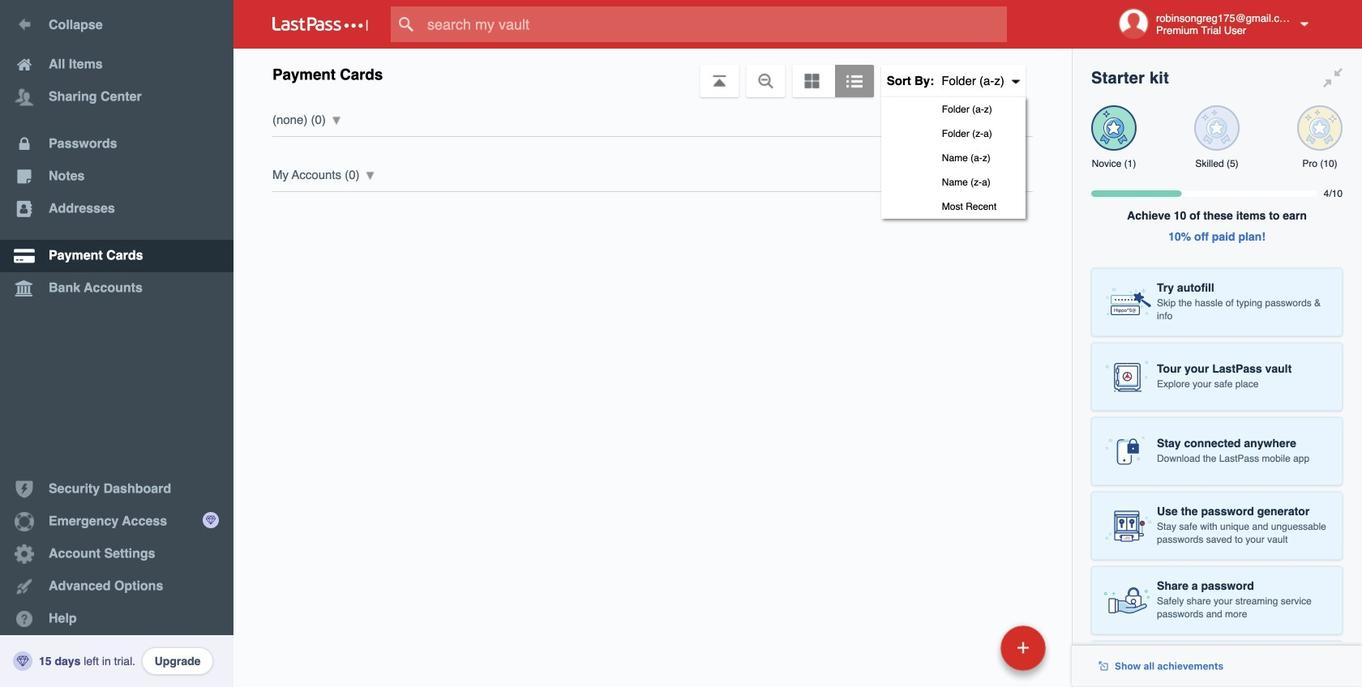 Task type: locate. For each thing, give the bounding box(es) containing it.
vault options navigation
[[234, 49, 1073, 219]]

new item element
[[890, 626, 1052, 672]]



Task type: describe. For each thing, give the bounding box(es) containing it.
Search search field
[[391, 6, 1039, 42]]

main navigation navigation
[[0, 0, 234, 688]]

lastpass image
[[273, 17, 368, 32]]

search my vault text field
[[391, 6, 1039, 42]]

new item navigation
[[890, 621, 1056, 688]]



